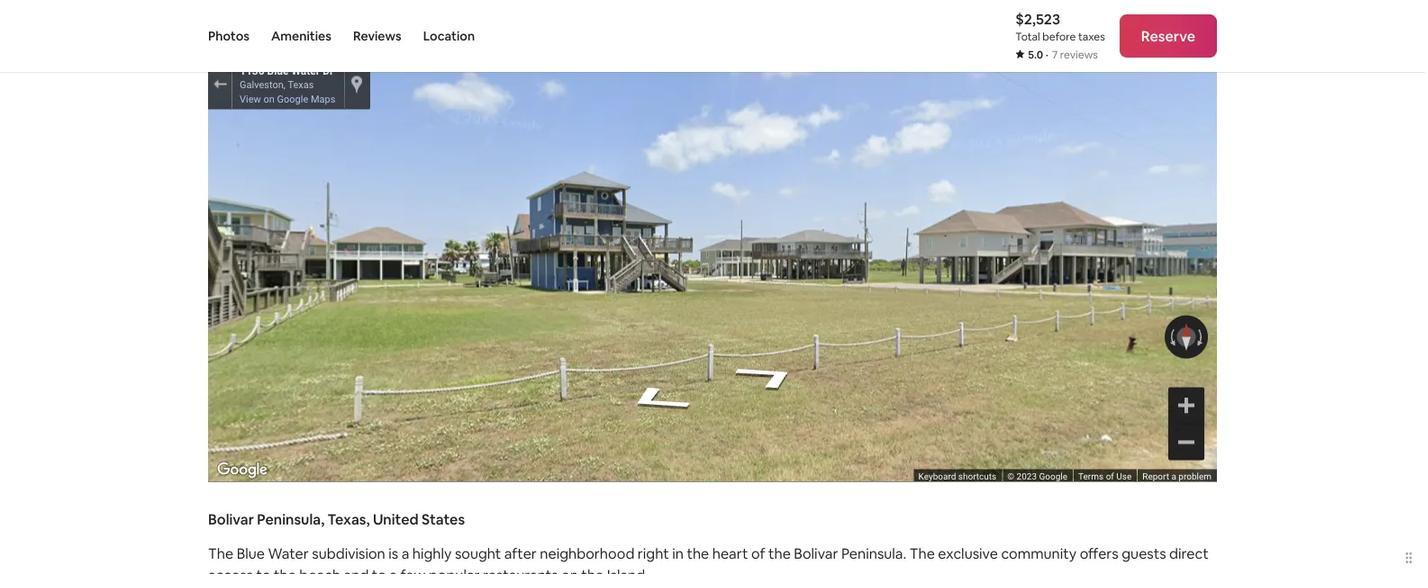 Task type: vqa. For each thing, say whether or not it's contained in the screenshot.
"Be"
yes



Task type: describe. For each thing, give the bounding box(es) containing it.
access
[[208, 567, 253, 575]]

on inside the blue water subdivision is a highly sought after neighborhood right in the heart of the bolivar peninsula. the exclusive community offers guests direct access to the beach and to a few popular restaurants on the island.
[[562, 567, 578, 575]]

terms of use
[[1079, 472, 1132, 482]]

use
[[1117, 472, 1132, 482]]

photos
[[208, 28, 250, 44]]

keyboard shortcuts
[[919, 472, 997, 482]]

©
[[1008, 472, 1015, 482]]

after
[[504, 545, 537, 564]]

$2,523 total before taxes
[[1016, 9, 1106, 44]]

island.
[[607, 567, 649, 575]]

·
[[1046, 48, 1049, 62]]

peninsula.
[[842, 545, 907, 564]]

2 the from the left
[[910, 545, 935, 564]]

guests
[[1122, 545, 1167, 564]]

blue for the
[[237, 545, 265, 564]]

in
[[672, 545, 684, 564]]

united
[[373, 511, 419, 530]]

view on google maps link
[[240, 93, 336, 105]]

the left beach
[[274, 567, 296, 575]]

1 the from the left
[[208, 545, 234, 564]]

and
[[344, 567, 369, 575]]

location button
[[423, 0, 475, 72]]

7
[[1052, 48, 1058, 62]]

reviews
[[353, 28, 402, 44]]

2023
[[1017, 472, 1037, 482]]

water for dr
[[292, 65, 320, 77]]

1 horizontal spatial a
[[402, 545, 409, 564]]

bolivar inside the blue water subdivision is a highly sought after neighborhood right in the heart of the bolivar peninsula. the exclusive community offers guests direct access to the beach and to a few popular restaurants on the island.
[[794, 545, 838, 564]]

0 vertical spatial of
[[1106, 472, 1115, 482]]

of inside the blue water subdivision is a highly sought after neighborhood right in the heart of the bolivar peninsula. the exclusive community offers guests direct access to the beach and to a few popular restaurants on the island.
[[752, 545, 766, 564]]

few
[[401, 567, 426, 575]]

keyboard shortcuts button
[[919, 471, 997, 483]]

reserve button
[[1120, 14, 1217, 58]]

2 to from the left
[[372, 567, 386, 575]]

1136
[[240, 65, 265, 77]]

exit the street view image
[[213, 79, 227, 90]]

you'll
[[275, 4, 323, 29]]

1 to from the left
[[256, 567, 271, 575]]

water for subdivision
[[268, 545, 309, 564]]

restaurants
[[483, 567, 558, 575]]

google inside 1136 blue water dr galveston, texas view on google maps
[[277, 93, 308, 105]]

states
[[422, 511, 465, 530]]

0 horizontal spatial bolivar
[[208, 511, 254, 530]]

where you'll be
[[208, 4, 352, 29]]

report a problem link
[[1143, 472, 1212, 482]]

maps
[[311, 93, 336, 105]]

the blue water subdivision is a highly sought after neighborhood right in the heart of the bolivar peninsula. the exclusive community offers guests direct access to the beach and to a few popular restaurants on the island.
[[208, 545, 1209, 575]]

where
[[208, 4, 271, 29]]

right
[[638, 545, 669, 564]]

terms of use link
[[1079, 472, 1132, 482]]

before
[[1043, 30, 1076, 44]]

google image
[[213, 459, 272, 483]]



Task type: locate. For each thing, give the bounding box(es) containing it.
1 horizontal spatial the
[[910, 545, 935, 564]]

on
[[264, 93, 275, 105], [562, 567, 578, 575]]

to right and
[[372, 567, 386, 575]]

1 vertical spatial a
[[402, 545, 409, 564]]

galveston,
[[240, 79, 286, 90]]

on down neighborhood
[[562, 567, 578, 575]]

to
[[256, 567, 271, 575], [372, 567, 386, 575]]

offers
[[1080, 545, 1119, 564]]

0 vertical spatial on
[[264, 93, 275, 105]]

1 horizontal spatial bolivar
[[794, 545, 838, 564]]

heart
[[713, 545, 748, 564]]

0 vertical spatial bolivar
[[208, 511, 254, 530]]

water inside the blue water subdivision is a highly sought after neighborhood right in the heart of the bolivar peninsula. the exclusive community offers guests direct access to the beach and to a few popular restaurants on the island.
[[268, 545, 309, 564]]

1 vertical spatial water
[[268, 545, 309, 564]]

is
[[389, 545, 398, 564]]

© 2023 google
[[1008, 472, 1068, 482]]

1 horizontal spatial to
[[372, 567, 386, 575]]

blue up galveston, at left
[[267, 65, 289, 77]]

location
[[423, 28, 475, 44]]

reviews button
[[353, 0, 402, 72]]

bolivar up the access
[[208, 511, 254, 530]]

water down peninsula,
[[268, 545, 309, 564]]

0 horizontal spatial of
[[752, 545, 766, 564]]

on inside 1136 blue water dr galveston, texas view on google maps
[[264, 93, 275, 105]]

blue for 1136
[[267, 65, 289, 77]]

texas,
[[328, 511, 370, 530]]

5.0
[[1028, 48, 1044, 62]]

blue inside 1136 blue water dr galveston, texas view on google maps
[[267, 65, 289, 77]]

reserve
[[1142, 27, 1196, 45]]

dr
[[323, 65, 334, 77]]

of left use
[[1106, 472, 1115, 482]]

the down neighborhood
[[582, 567, 604, 575]]

report a problem
[[1143, 472, 1212, 482]]

water inside 1136 blue water dr galveston, texas view on google maps
[[292, 65, 320, 77]]

0 vertical spatial a
[[1172, 472, 1177, 482]]

water up texas
[[292, 65, 320, 77]]

a down is
[[390, 567, 397, 575]]

0 vertical spatial google
[[277, 93, 308, 105]]

terms
[[1079, 472, 1104, 482]]

bolivar
[[208, 511, 254, 530], [794, 545, 838, 564]]

1 vertical spatial bolivar
[[794, 545, 838, 564]]

blue up the access
[[237, 545, 265, 564]]

the right in
[[687, 545, 709, 564]]

0 horizontal spatial to
[[256, 567, 271, 575]]

the
[[208, 545, 234, 564], [910, 545, 935, 564]]

amenities
[[271, 28, 332, 44]]

0 horizontal spatial on
[[264, 93, 275, 105]]

to right the access
[[256, 567, 271, 575]]

0 horizontal spatial a
[[390, 567, 397, 575]]

1 vertical spatial of
[[752, 545, 766, 564]]

1 vertical spatial blue
[[237, 545, 265, 564]]

highly
[[413, 545, 452, 564]]

of right the heart
[[752, 545, 766, 564]]

google right '2023'
[[1040, 472, 1068, 482]]

reviews
[[1061, 48, 1098, 62]]

1 horizontal spatial on
[[562, 567, 578, 575]]

beach
[[299, 567, 341, 575]]

0 horizontal spatial google
[[277, 93, 308, 105]]

peninsula,
[[257, 511, 325, 530]]

bolivar left the peninsula.
[[794, 545, 838, 564]]

texas
[[288, 79, 314, 90]]

1136 blue water dr galveston, texas view on google maps
[[240, 65, 336, 105]]

the left the exclusive
[[910, 545, 935, 564]]

a
[[1172, 472, 1177, 482], [402, 545, 409, 564], [390, 567, 397, 575]]

bolivar peninsula, texas, united states
[[208, 511, 465, 530]]

$2,523
[[1016, 9, 1061, 28]]

keyboard
[[919, 472, 956, 482]]

1 horizontal spatial of
[[1106, 472, 1115, 482]]

the
[[687, 545, 709, 564], [769, 545, 791, 564], [274, 567, 296, 575], [582, 567, 604, 575]]

0 vertical spatial water
[[292, 65, 320, 77]]

1 vertical spatial on
[[562, 567, 578, 575]]

0 vertical spatial blue
[[267, 65, 289, 77]]

google down texas
[[277, 93, 308, 105]]

subdivision
[[312, 545, 385, 564]]

report
[[1143, 472, 1170, 482]]

blue inside the blue water subdivision is a highly sought after neighborhood right in the heart of the bolivar peninsula. the exclusive community offers guests direct access to the beach and to a few popular restaurants on the island.
[[237, 545, 265, 564]]

0 horizontal spatial blue
[[237, 545, 265, 564]]

2 vertical spatial a
[[390, 567, 397, 575]]

on down galveston, at left
[[264, 93, 275, 105]]

total
[[1016, 30, 1040, 44]]

direct
[[1170, 545, 1209, 564]]

show location on map image
[[351, 75, 363, 94]]

be
[[328, 4, 352, 29]]

community
[[1002, 545, 1077, 564]]

problem
[[1179, 472, 1212, 482]]

1 horizontal spatial google
[[1040, 472, 1068, 482]]

5.0 · 7 reviews
[[1028, 48, 1098, 62]]

amenities button
[[271, 0, 332, 72]]

neighborhood
[[540, 545, 635, 564]]

blue
[[267, 65, 289, 77], [237, 545, 265, 564]]

a right is
[[402, 545, 409, 564]]

view
[[240, 93, 261, 105]]

exclusive
[[938, 545, 998, 564]]

popular
[[429, 567, 480, 575]]

the up the access
[[208, 545, 234, 564]]

2 horizontal spatial a
[[1172, 472, 1177, 482]]

sought
[[455, 545, 501, 564]]

1 vertical spatial google
[[1040, 472, 1068, 482]]

a right report
[[1172, 472, 1177, 482]]

1 horizontal spatial blue
[[267, 65, 289, 77]]

taxes
[[1079, 30, 1106, 44]]

water
[[292, 65, 320, 77], [268, 545, 309, 564]]

photos button
[[208, 0, 250, 72]]

google
[[277, 93, 308, 105], [1040, 472, 1068, 482]]

of
[[1106, 472, 1115, 482], [752, 545, 766, 564]]

the right the heart
[[769, 545, 791, 564]]

0 horizontal spatial the
[[208, 545, 234, 564]]

shortcuts
[[959, 472, 997, 482]]



